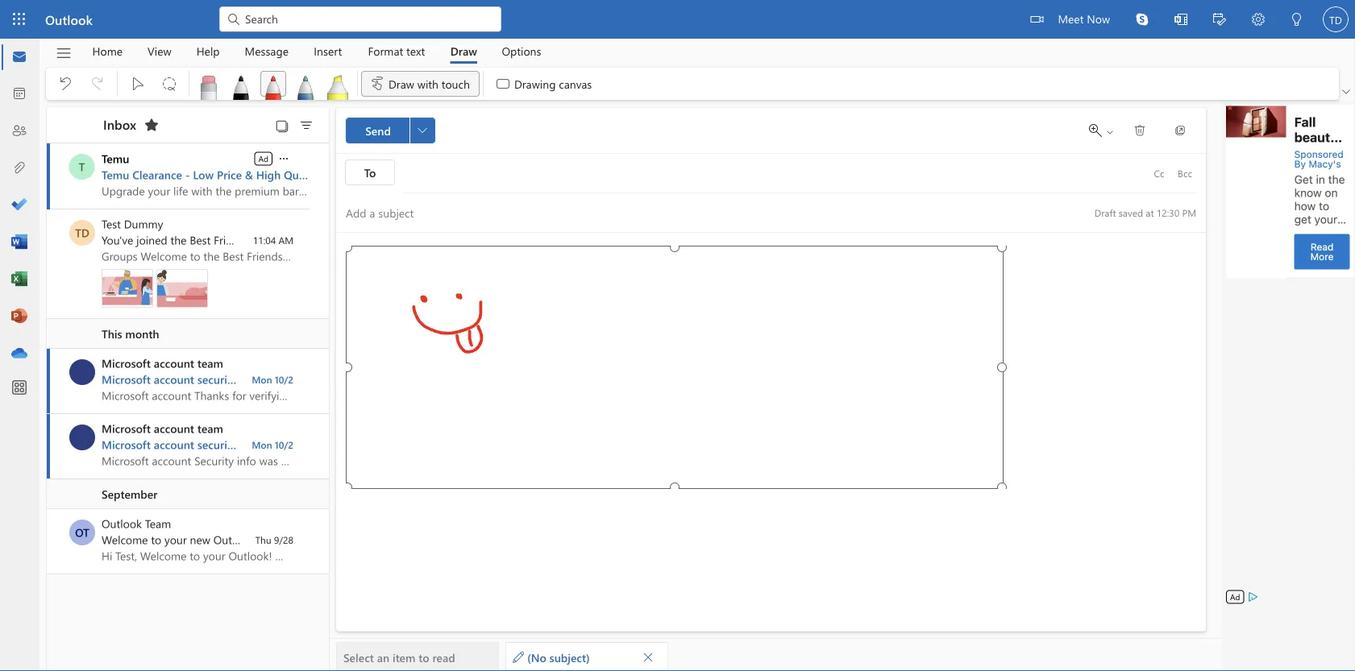 Task type: vqa. For each thing, say whether or not it's contained in the screenshot.
 POPUP BUTTON
yes



Task type: locate. For each thing, give the bounding box(es) containing it.
microsoft account team for microsoft account security info was added
[[102, 421, 223, 436]]

1 mon 10/2 from the top
[[252, 373, 294, 386]]

0 vertical spatial draw
[[451, 44, 477, 58]]

0 horizontal spatial attachment thumbnail image
[[102, 269, 153, 308]]

2 microsoft account team from the top
[[102, 421, 223, 436]]

info left was
[[240, 437, 260, 452]]

1 vertical spatial mt
[[74, 430, 91, 445]]

select
[[344, 650, 374, 665]]

1 microsoft account team from the top
[[102, 356, 223, 371]]

attachment thumbnail image up this month heading
[[156, 269, 208, 308]]

1 vertical spatial 10/2
[[275, 439, 294, 452]]

 right send button
[[418, 126, 427, 135]]

1 horizontal spatial draw
[[451, 44, 477, 58]]

1 mt from the top
[[74, 365, 91, 380]]

3 microsoft from the top
[[102, 421, 151, 436]]

microsoft account team down month
[[102, 356, 223, 371]]

0 vertical spatial security
[[197, 372, 237, 387]]

cc
[[1154, 167, 1165, 180]]

security for was
[[197, 437, 237, 452]]

help button
[[184, 39, 232, 64]]

mt inside microsoft account team icon
[[74, 365, 91, 380]]

 down td image at top right
[[1343, 88, 1351, 96]]

0 horizontal spatial draw
[[389, 76, 414, 91]]

1 vertical spatial temu
[[102, 167, 129, 182]]

1 vertical spatial team
[[197, 421, 223, 436]]

0 vertical spatial mon
[[252, 373, 272, 386]]

mon 10/2 for was
[[252, 439, 294, 452]]

draw
[[451, 44, 477, 58], [389, 76, 414, 91]]

1 team from the top
[[197, 356, 223, 371]]

1 vertical spatial security
[[197, 437, 237, 452]]

1 mon from the top
[[252, 373, 272, 386]]

to inside button
[[419, 650, 430, 665]]

security down this month heading
[[197, 372, 237, 387]]

0 vertical spatial temu
[[102, 151, 129, 166]]

1 vertical spatial draw
[[389, 76, 414, 91]]


[[57, 76, 73, 92]]

added
[[286, 437, 318, 452]]

1 attachment thumbnail image from the left
[[102, 269, 153, 308]]

microsoft account team for microsoft account security info verification
[[102, 356, 223, 371]]

microsoft
[[102, 356, 151, 371], [102, 372, 151, 387], [102, 421, 151, 436], [102, 437, 151, 452]]

0 vertical spatial microsoft account team
[[102, 356, 223, 371]]

0 horizontal spatial to
[[151, 533, 161, 548]]

outlook for outlook
[[45, 10, 93, 28]]

2 team from the top
[[197, 421, 223, 436]]

team
[[145, 517, 171, 531]]

2 info from the top
[[240, 437, 260, 452]]

outlook.com
[[213, 533, 278, 548]]


[[1031, 13, 1044, 26]]

0 horizontal spatial  button
[[410, 118, 435, 144]]

this month heading
[[47, 319, 329, 349]]


[[129, 76, 145, 92]]

0 vertical spatial 10/2
[[275, 373, 294, 386]]

select an item to read
[[344, 650, 455, 665]]

account
[[154, 356, 194, 371], [154, 372, 194, 387], [154, 421, 194, 436], [154, 437, 194, 452], [281, 533, 321, 548]]

2 mt from the top
[[74, 430, 91, 445]]

1 vertical spatial  button
[[410, 118, 435, 144]]

view
[[148, 44, 171, 58]]

thu
[[255, 534, 271, 547]]

draw inside  draw with touch
[[389, 76, 414, 91]]

1 microsoft from the top
[[102, 356, 151, 371]]

message button
[[233, 39, 301, 64]]

microsoft account team
[[102, 356, 223, 371], [102, 421, 223, 436]]

10/2
[[275, 373, 294, 386], [275, 439, 294, 452]]

0 vertical spatial outlook
[[45, 10, 93, 28]]

word image
[[11, 235, 27, 251]]

 button
[[1278, 0, 1317, 41]]

microsoft account team image
[[69, 425, 95, 451]]

format text
[[368, 44, 425, 58]]

2 temu from the top
[[102, 167, 129, 182]]

draw right 
[[389, 76, 414, 91]]

mon for was
[[252, 439, 272, 452]]

1 vertical spatial mon
[[252, 439, 272, 452]]

security
[[197, 372, 237, 387], [197, 437, 237, 452]]

attachment thumbnail image
[[102, 269, 153, 308], [156, 269, 208, 308]]

 button
[[1339, 84, 1354, 100], [410, 118, 435, 144]]

format
[[368, 44, 403, 58]]

1 horizontal spatial attachment thumbnail image
[[156, 269, 208, 308]]

Message body, press Alt+F10 to exit text field
[[343, 243, 1197, 493]]

mon 10/2 up was
[[252, 373, 294, 386]]

info
[[240, 372, 260, 387], [240, 437, 260, 452]]

draw inside button
[[451, 44, 477, 58]]

was
[[264, 437, 283, 452]]

Add a subject text field
[[336, 200, 1080, 226]]

 inside reading pane "main content"
[[418, 126, 427, 135]]

0 vertical spatial ad
[[259, 153, 269, 164]]

1 vertical spatial mon 10/2
[[252, 439, 294, 452]]

mon up was
[[252, 373, 272, 386]]

clearance
[[132, 167, 182, 182]]

team up microsoft account security info verification
[[197, 356, 223, 371]]

1 vertical spatial outlook
[[102, 517, 142, 531]]

 for the rightmost the  popup button
[[1343, 88, 1351, 96]]

mon 10/2 down verification
[[252, 439, 294, 452]]

0 vertical spatial mt
[[74, 365, 91, 380]]

temu right t
[[102, 151, 129, 166]]

security for verification
[[197, 372, 237, 387]]

application
[[0, 0, 1356, 672]]

draw up "touch"
[[451, 44, 477, 58]]

ad left set your advertising preferences icon at the bottom of the page
[[1231, 592, 1241, 603]]

0 horizontal spatial outlook
[[45, 10, 93, 28]]

1 horizontal spatial  button
[[1339, 84, 1354, 100]]

dummy
[[124, 217, 163, 231]]

10/2 up was
[[275, 373, 294, 386]]

t
[[79, 159, 85, 174]]

welcome to your new outlook.com account
[[102, 533, 321, 548]]

tab list
[[80, 39, 554, 64]]

0 vertical spatial to
[[151, 533, 161, 548]]

outlook team
[[102, 517, 171, 531]]

1 vertical spatial info
[[240, 437, 260, 452]]

subject)
[[550, 650, 590, 665]]

1 vertical spatial microsoft account team
[[102, 421, 223, 436]]


[[643, 652, 654, 663]]

view button
[[136, 39, 184, 64]]

temu image
[[69, 154, 95, 180]]


[[161, 76, 177, 92]]

mon left added
[[252, 439, 272, 452]]

0 horizontal spatial 
[[418, 126, 427, 135]]

outlook up 
[[45, 10, 93, 28]]

 button
[[277, 150, 291, 166]]

1 vertical spatial to
[[419, 650, 430, 665]]

touch
[[442, 76, 470, 91]]

test
[[102, 217, 121, 231]]

0 vertical spatial mon 10/2
[[252, 373, 294, 386]]

joined
[[136, 233, 167, 248]]

1 info from the top
[[240, 372, 260, 387]]

2 mon from the top
[[252, 439, 272, 452]]

temu clearance - low price & high quality
[[102, 167, 321, 182]]

meet now
[[1058, 11, 1110, 26]]


[[1291, 13, 1304, 26]]

microsoft account team up microsoft account security info was added
[[102, 421, 223, 436]]


[[1214, 13, 1227, 26]]

you've
[[102, 233, 133, 248]]

0 vertical spatial team
[[197, 356, 223, 371]]

1 horizontal spatial to
[[419, 650, 430, 665]]

help
[[196, 44, 220, 58]]

 
[[1089, 124, 1115, 137]]


[[1343, 88, 1351, 96], [418, 126, 427, 135]]

 button
[[1123, 0, 1162, 39]]

 button
[[139, 112, 164, 138]]

td image
[[1323, 6, 1349, 32]]

at
[[1146, 206, 1154, 219]]


[[1252, 13, 1265, 26]]


[[1106, 127, 1115, 137]]

 button right send
[[410, 118, 435, 144]]

microsoft account security info verification
[[102, 372, 321, 387]]

pm
[[1183, 206, 1197, 219]]

 button
[[637, 646, 660, 669]]

2 mon 10/2 from the top
[[252, 439, 294, 452]]

info for was
[[240, 437, 260, 452]]

1 vertical spatial 
[[418, 126, 427, 135]]

cc button
[[1147, 160, 1173, 186]]

temu
[[102, 151, 129, 166], [102, 167, 129, 182]]

10/2 down verification
[[275, 439, 294, 452]]

attachment thumbnail image up the this month
[[102, 269, 153, 308]]

outlook inside banner
[[45, 10, 93, 28]]

left-rail-appbar navigation
[[3, 39, 35, 373]]

outlook for outlook team
[[102, 517, 142, 531]]

 button
[[48, 40, 80, 67]]

0 horizontal spatial ad
[[259, 153, 269, 164]]

insert button
[[302, 39, 354, 64]]

10/2 for was
[[275, 439, 294, 452]]

1 temu from the top
[[102, 151, 129, 166]]

outlook inside message list no conversations selected list box
[[102, 517, 142, 531]]

to left read on the bottom of page
[[419, 650, 430, 665]]

september
[[102, 487, 158, 502]]

team up microsoft account security info was added
[[197, 421, 223, 436]]

Select a conversation checkbox
[[69, 520, 102, 546]]

inbox heading
[[82, 107, 164, 143]]

outlook
[[45, 10, 93, 28], [102, 517, 142, 531]]

1 horizontal spatial 
[[1343, 88, 1351, 96]]

bcc button
[[1173, 160, 1198, 186]]

friends
[[214, 233, 250, 248]]

 button down td image at top right
[[1339, 84, 1354, 100]]

ad up high
[[259, 153, 269, 164]]

application containing outlook
[[0, 0, 1356, 672]]

quality
[[284, 167, 321, 182]]

canvas
[[559, 76, 592, 91]]

temu for temu
[[102, 151, 129, 166]]

text
[[407, 44, 425, 58]]

0 vertical spatial 
[[1343, 88, 1351, 96]]

(no
[[527, 650, 547, 665]]


[[1136, 13, 1149, 26]]

outlook up welcome
[[102, 517, 142, 531]]

12:30
[[1157, 206, 1180, 219]]

1 10/2 from the top
[[275, 373, 294, 386]]

 button
[[49, 71, 81, 97]]

 drawing canvas
[[495, 76, 592, 92]]

ad
[[259, 153, 269, 164], [1231, 592, 1241, 603]]

mon 10/2 for verification
[[252, 373, 294, 386]]

home
[[92, 44, 123, 58]]

2 attachment thumbnail image from the left
[[156, 269, 208, 308]]

security left was
[[197, 437, 237, 452]]

0 vertical spatial info
[[240, 372, 260, 387]]

2 10/2 from the top
[[275, 439, 294, 452]]

files image
[[11, 160, 27, 177]]

the
[[171, 233, 187, 248]]

mt inside microsoft account team image
[[74, 430, 91, 445]]

to down team
[[151, 533, 161, 548]]

1 security from the top
[[197, 372, 237, 387]]

reading pane main content
[[330, 101, 1223, 672]]

meet
[[1058, 11, 1084, 26]]

outlook link
[[45, 0, 93, 39]]

tab list containing home
[[80, 39, 554, 64]]

0 vertical spatial  button
[[1339, 84, 1354, 100]]

set your advertising preferences image
[[1247, 591, 1260, 604]]

info left verification
[[240, 372, 260, 387]]

send button
[[346, 118, 410, 144]]

1 horizontal spatial outlook
[[102, 517, 142, 531]]

temu right temu icon
[[102, 167, 129, 182]]

2 security from the top
[[197, 437, 237, 452]]

1 horizontal spatial ad
[[1231, 592, 1241, 603]]



Task type: describe. For each thing, give the bounding box(es) containing it.

[[1175, 13, 1188, 26]]

drawing
[[514, 76, 556, 91]]

drawing tools group
[[193, 68, 354, 104]]

 button
[[1124, 118, 1156, 144]]

inbox
[[103, 116, 136, 133]]

10/2 for verification
[[275, 373, 294, 386]]

this
[[102, 326, 122, 341]]

td
[[75, 225, 89, 240]]

to inside message list no conversations selected list box
[[151, 533, 161, 548]]


[[495, 76, 511, 92]]

test dummy
[[102, 217, 163, 231]]

mail image
[[11, 49, 27, 65]]

format text button
[[356, 39, 437, 64]]

mt for microsoft account security info was added
[[74, 430, 91, 445]]

message list no conversations selected list box
[[47, 144, 329, 671]]

temu for temu clearance - low price & high quality
[[102, 167, 129, 182]]

thu 9/28
[[255, 534, 294, 547]]

to
[[364, 165, 376, 180]]

 button
[[1162, 0, 1201, 41]]

 button
[[153, 71, 185, 97]]

best
[[190, 233, 211, 248]]

 button
[[1164, 118, 1197, 144]]


[[55, 45, 72, 62]]

 button inside reading pane "main content"
[[410, 118, 435, 144]]

navigation pane region
[[46, 101, 219, 672]]

 for the  popup button in the reading pane "main content"
[[418, 126, 427, 135]]

info for verification
[[240, 372, 260, 387]]

saved
[[1119, 206, 1144, 219]]


[[1089, 124, 1102, 137]]

ot
[[75, 525, 89, 540]]

new
[[190, 533, 210, 548]]

Select a conversation checkbox
[[69, 220, 102, 246]]


[[369, 76, 385, 92]]

mon for verification
[[252, 373, 272, 386]]

 search field
[[219, 0, 502, 36]]

bcc
[[1178, 167, 1193, 180]]

microsoft account team image
[[69, 360, 95, 385]]

message list section
[[47, 103, 329, 671]]

 button
[[294, 114, 319, 136]]

verification
[[264, 372, 321, 387]]

 draw with touch
[[369, 76, 470, 92]]

to do image
[[11, 198, 27, 214]]

more apps image
[[11, 381, 27, 397]]

11:04
[[253, 234, 276, 247]]

team for was
[[197, 421, 223, 436]]

onedrive image
[[11, 346, 27, 362]]

 button
[[121, 71, 153, 97]]

people image
[[11, 123, 27, 140]]

11:04 am
[[253, 234, 294, 247]]

you've joined the best friends chat group
[[102, 233, 309, 248]]


[[144, 117, 160, 133]]


[[298, 118, 315, 134]]

selection group
[[121, 68, 185, 97]]

test dummy image
[[69, 220, 95, 246]]


[[226, 11, 242, 27]]

chat
[[253, 233, 276, 248]]

inbox 
[[103, 116, 160, 133]]

to button
[[345, 160, 395, 185]]


[[275, 119, 290, 133]]

an
[[377, 650, 390, 665]]

-
[[185, 167, 190, 182]]

ad inside message list no conversations selected list box
[[259, 153, 269, 164]]


[[513, 652, 524, 663]]

options
[[502, 44, 541, 58]]

outlook team image
[[69, 520, 95, 546]]

&
[[245, 167, 253, 182]]

2 microsoft from the top
[[102, 372, 151, 387]]

month
[[125, 326, 159, 341]]

your
[[165, 533, 187, 548]]

item
[[393, 650, 416, 665]]

Select a conversation checkbox
[[69, 425, 102, 451]]

options button
[[490, 39, 554, 64]]

undo group
[[49, 68, 114, 97]]

september heading
[[47, 480, 329, 510]]

Search field
[[244, 10, 492, 27]]

welcome
[[102, 533, 148, 548]]

draft saved at 12:30 pm
[[1095, 206, 1197, 219]]

insert
[[314, 44, 342, 58]]

excel image
[[11, 272, 27, 288]]

this month
[[102, 326, 159, 341]]

outlook banner
[[0, 0, 1356, 41]]

draw button
[[438, 39, 489, 64]]

price
[[217, 167, 242, 182]]

1 vertical spatial ad
[[1231, 592, 1241, 603]]

Select a conversation checkbox
[[69, 360, 102, 385]]

low
[[193, 167, 214, 182]]

mt for microsoft account security info verification
[[74, 365, 91, 380]]

calendar image
[[11, 86, 27, 102]]

am
[[279, 234, 294, 247]]

now
[[1087, 11, 1110, 26]]

4 microsoft from the top
[[102, 437, 151, 452]]

powerpoint image
[[11, 309, 27, 325]]


[[1134, 124, 1147, 137]]

tab list inside application
[[80, 39, 554, 64]]

 button
[[271, 114, 294, 136]]

team for verification
[[197, 356, 223, 371]]

microsoft account security info was added
[[102, 437, 318, 452]]



